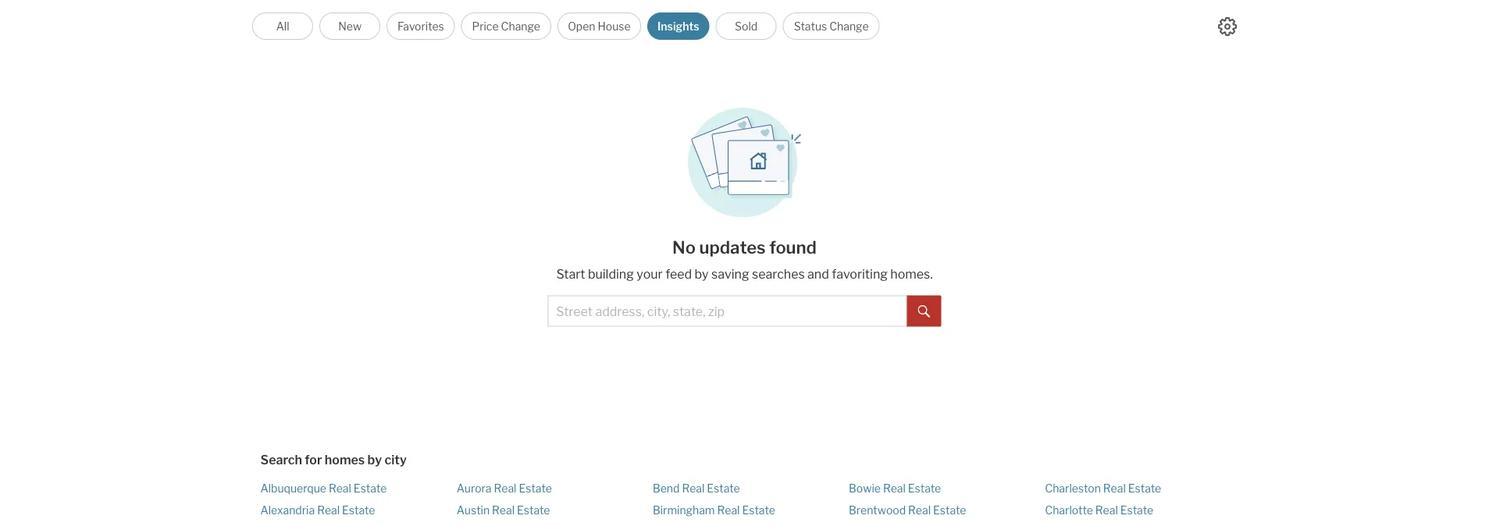 Task type: locate. For each thing, give the bounding box(es) containing it.
bend real estate link
[[653, 482, 740, 496]]

alexandria
[[260, 504, 315, 517]]

no
[[672, 237, 696, 258]]

charleston
[[1045, 482, 1101, 496]]

1 change from the left
[[501, 20, 540, 33]]

birmingham
[[653, 504, 715, 517]]

change right price
[[501, 20, 540, 33]]

real down aurora real estate on the bottom left of the page
[[492, 504, 515, 517]]

change inside option
[[501, 20, 540, 33]]

by left city
[[368, 453, 382, 468]]

real up birmingham
[[682, 482, 705, 496]]

bowie real estate link
[[849, 482, 941, 496]]

albuquerque
[[260, 482, 326, 496]]

real up austin real estate
[[494, 482, 517, 496]]

estate up austin real estate
[[519, 482, 552, 496]]

estate down bowie real estate link
[[933, 504, 966, 517]]

austin real estate link
[[457, 504, 550, 517]]

real
[[329, 482, 351, 496], [494, 482, 517, 496], [682, 482, 705, 496], [883, 482, 906, 496], [1103, 482, 1126, 496], [317, 504, 340, 517], [492, 504, 515, 517], [717, 504, 740, 517], [908, 504, 931, 517], [1096, 504, 1118, 517]]

start
[[556, 267, 585, 282]]

Open House radio
[[557, 12, 641, 40]]

real down 'bend real estate'
[[717, 504, 740, 517]]

estate up birmingham real estate link
[[707, 482, 740, 496]]

charlotte real estate
[[1045, 504, 1154, 517]]

bend real estate
[[653, 482, 740, 496]]

and
[[808, 267, 829, 282]]

saving
[[711, 267, 749, 282]]

by right feed
[[695, 267, 709, 282]]

estate down charleston real estate link
[[1120, 504, 1154, 517]]

estate for austin real estate
[[517, 504, 550, 517]]

real down the bowie real estate
[[908, 504, 931, 517]]

estate for bend real estate
[[707, 482, 740, 496]]

estate for aurora real estate
[[519, 482, 552, 496]]

by
[[695, 267, 709, 282], [368, 453, 382, 468]]

all
[[276, 20, 289, 33]]

real down homes
[[329, 482, 351, 496]]

bowie
[[849, 482, 881, 496]]

2 change from the left
[[830, 20, 869, 33]]

homes
[[325, 453, 365, 468]]

real for bend
[[682, 482, 705, 496]]

estate for albuquerque real estate
[[354, 482, 387, 496]]

0 vertical spatial by
[[695, 267, 709, 282]]

charlotte
[[1045, 504, 1093, 517]]

Insights radio
[[647, 12, 710, 40]]

insights
[[658, 20, 699, 33]]

option group
[[252, 12, 880, 40]]

estate down homes
[[354, 482, 387, 496]]

estate right birmingham
[[742, 504, 775, 517]]

real up charlotte real estate link
[[1103, 482, 1126, 496]]

albuquerque real estate link
[[260, 482, 387, 496]]

your
[[637, 267, 663, 282]]

real for aurora
[[494, 482, 517, 496]]

1 horizontal spatial change
[[830, 20, 869, 33]]

austin real estate
[[457, 504, 550, 517]]

real down albuquerque real estate link
[[317, 504, 340, 517]]

updates
[[699, 237, 766, 258]]

real up brentwood real estate link
[[883, 482, 906, 496]]

change inside radio
[[830, 20, 869, 33]]

estate for charlotte real estate
[[1120, 504, 1154, 517]]

brentwood
[[849, 504, 906, 517]]

aurora real estate
[[457, 482, 552, 496]]

estate
[[354, 482, 387, 496], [519, 482, 552, 496], [707, 482, 740, 496], [908, 482, 941, 496], [1128, 482, 1161, 496], [342, 504, 375, 517], [517, 504, 550, 517], [742, 504, 775, 517], [933, 504, 966, 517], [1120, 504, 1154, 517]]

bowie real estate
[[849, 482, 941, 496]]

0 horizontal spatial change
[[501, 20, 540, 33]]

brentwood real estate link
[[849, 504, 966, 517]]

estate down albuquerque real estate link
[[342, 504, 375, 517]]

0 horizontal spatial by
[[368, 453, 382, 468]]

open house
[[568, 20, 631, 33]]

status
[[794, 20, 827, 33]]

estate up "brentwood real estate"
[[908, 482, 941, 496]]

1 vertical spatial by
[[368, 453, 382, 468]]

city
[[385, 453, 407, 468]]

change
[[501, 20, 540, 33], [830, 20, 869, 33]]

estate down aurora real estate on the bottom left of the page
[[517, 504, 550, 517]]

estate up charlotte real estate link
[[1128, 482, 1161, 496]]

real down charleston real estate
[[1096, 504, 1118, 517]]

no updates found
[[672, 237, 817, 258]]

homes.
[[891, 267, 933, 282]]

search
[[260, 453, 302, 468]]

change right status
[[830, 20, 869, 33]]

option group containing all
[[252, 12, 880, 40]]

Status Change radio
[[783, 12, 880, 40]]

All radio
[[252, 12, 313, 40]]



Task type: vqa. For each thing, say whether or not it's contained in the screenshot.
the bottommost 14
no



Task type: describe. For each thing, give the bounding box(es) containing it.
price
[[472, 20, 499, 33]]

real for charlotte
[[1096, 504, 1118, 517]]

sold
[[735, 20, 758, 33]]

feed
[[666, 267, 692, 282]]

for
[[305, 453, 322, 468]]

charleston real estate link
[[1045, 482, 1161, 496]]

status change
[[794, 20, 869, 33]]

birmingham real estate link
[[653, 504, 775, 517]]

charleston real estate
[[1045, 482, 1161, 496]]

searches
[[752, 267, 805, 282]]

favorites
[[398, 20, 444, 33]]

change for price change
[[501, 20, 540, 33]]

real for albuquerque
[[329, 482, 351, 496]]

submit search image
[[918, 306, 931, 318]]

albuquerque real estate
[[260, 482, 387, 496]]

real for brentwood
[[908, 504, 931, 517]]

start building your feed by saving searches and favoriting homes.
[[556, 267, 933, 282]]

favoriting
[[832, 267, 888, 282]]

found
[[769, 237, 817, 258]]

aurora real estate link
[[457, 482, 552, 496]]

real for bowie
[[883, 482, 906, 496]]

Price Change radio
[[461, 12, 551, 40]]

birmingham real estate
[[653, 504, 775, 517]]

open
[[568, 20, 595, 33]]

real for birmingham
[[717, 504, 740, 517]]

austin
[[457, 504, 490, 517]]

estate for brentwood real estate
[[933, 504, 966, 517]]

price change
[[472, 20, 540, 33]]

Sold radio
[[716, 12, 777, 40]]

real for austin
[[492, 504, 515, 517]]

bend
[[653, 482, 680, 496]]

house
[[598, 20, 631, 33]]

New radio
[[319, 12, 380, 40]]

estate for alexandria real estate
[[342, 504, 375, 517]]

change for status change
[[830, 20, 869, 33]]

estate for charleston real estate
[[1128, 482, 1161, 496]]

1 horizontal spatial by
[[695, 267, 709, 282]]

real for charleston
[[1103, 482, 1126, 496]]

brentwood real estate
[[849, 504, 966, 517]]

alexandria real estate link
[[260, 504, 375, 517]]

new
[[338, 20, 362, 33]]

alexandria real estate
[[260, 504, 375, 517]]

search for homes by city
[[260, 453, 407, 468]]

charlotte real estate link
[[1045, 504, 1154, 517]]

estate for birmingham real estate
[[742, 504, 775, 517]]

Favorites radio
[[387, 12, 455, 40]]

Street address, city, state, zip search field
[[548, 296, 907, 327]]

estate for bowie real estate
[[908, 482, 941, 496]]

real for alexandria
[[317, 504, 340, 517]]

aurora
[[457, 482, 492, 496]]

building
[[588, 267, 634, 282]]



